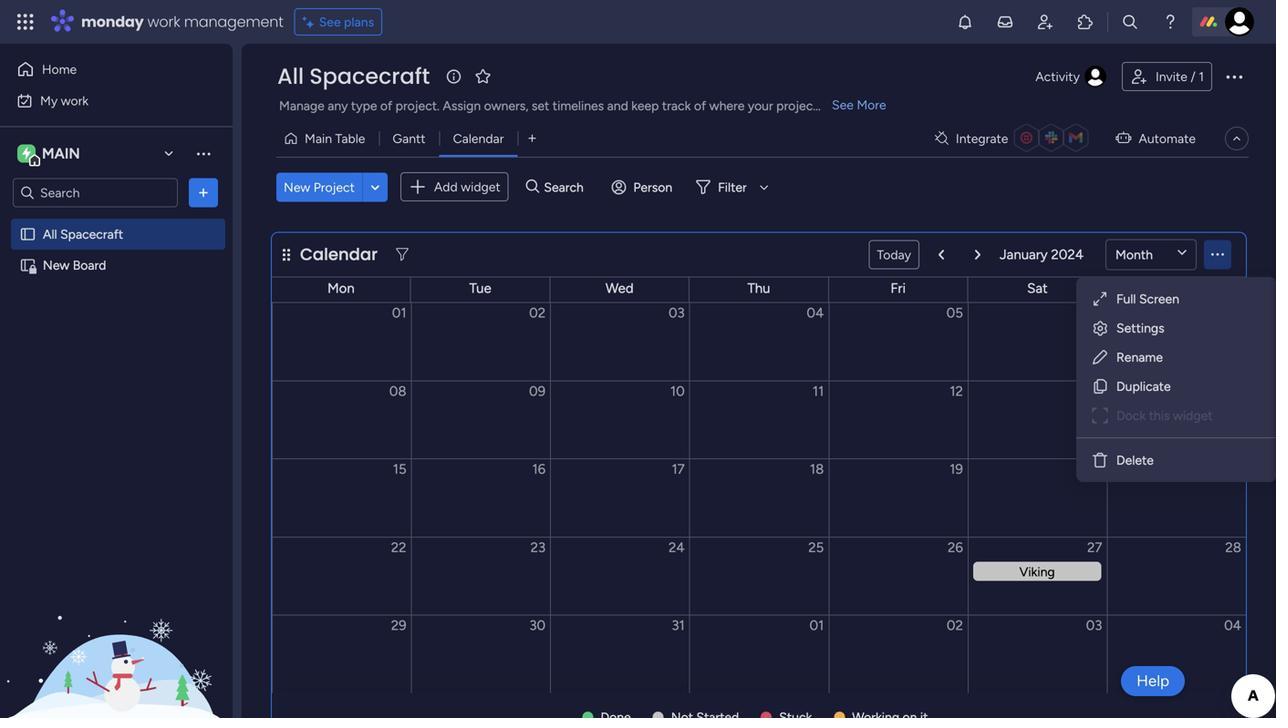 Task type: locate. For each thing, give the bounding box(es) containing it.
1 horizontal spatial work
[[147, 11, 180, 32]]

of
[[380, 98, 392, 114], [694, 98, 706, 114]]

inbox image
[[996, 13, 1014, 31]]

1 horizontal spatial spacecraft
[[309, 61, 430, 92]]

new inside button
[[284, 179, 310, 195]]

monday work management
[[81, 11, 283, 32]]

new
[[284, 179, 310, 195], [43, 258, 70, 273]]

1 list arrow image from the left
[[938, 249, 944, 261]]

work for monday
[[147, 11, 180, 32]]

see inside "link"
[[832, 97, 854, 113]]

0 horizontal spatial list arrow image
[[938, 249, 944, 261]]

board
[[73, 258, 106, 273]]

work
[[147, 11, 180, 32], [61, 93, 89, 109]]

widget right add in the left of the page
[[461, 179, 500, 195]]

/
[[1191, 69, 1196, 84]]

january
[[1000, 246, 1048, 263]]

0 vertical spatial all spacecraft
[[277, 61, 430, 92]]

see for see more
[[832, 97, 854, 113]]

widget
[[461, 179, 500, 195], [1173, 408, 1213, 424]]

0 vertical spatial work
[[147, 11, 180, 32]]

my work button
[[11, 86, 196, 115]]

see left more in the top right of the page
[[832, 97, 854, 113]]

settings image
[[1091, 319, 1109, 337]]

0 horizontal spatial work
[[61, 93, 89, 109]]

list box containing all spacecraft
[[0, 215, 233, 527]]

notifications image
[[956, 13, 974, 31]]

and
[[607, 98, 628, 114]]

select product image
[[16, 13, 35, 31]]

of right the track
[[694, 98, 706, 114]]

spacecraft up type
[[309, 61, 430, 92]]

new for new project
[[284, 179, 310, 195]]

spacecraft
[[309, 61, 430, 92], [60, 227, 123, 242]]

0 vertical spatial widget
[[461, 179, 500, 195]]

1 horizontal spatial list arrow image
[[975, 249, 980, 261]]

0 vertical spatial see
[[319, 14, 341, 30]]

all spacecraft
[[277, 61, 430, 92], [43, 227, 123, 242]]

1 vertical spatial see
[[832, 97, 854, 113]]

apps image
[[1076, 13, 1094, 31]]

option
[[0, 218, 233, 222]]

work right monday
[[147, 11, 180, 32]]

new right private board icon
[[43, 258, 70, 273]]

sat
[[1027, 280, 1048, 297]]

0 horizontal spatial of
[[380, 98, 392, 114]]

calendar down "assign"
[[453, 131, 504, 146]]

private board image
[[19, 257, 36, 274]]

0 horizontal spatial new
[[43, 258, 70, 273]]

search everything image
[[1121, 13, 1139, 31]]

menu
[[1076, 277, 1276, 482]]

settings
[[1116, 321, 1164, 336]]

1 horizontal spatial widget
[[1173, 408, 1213, 424]]

this
[[1149, 408, 1170, 424]]

rename image
[[1091, 348, 1109, 367]]

all spacecraft up board
[[43, 227, 123, 242]]

list box
[[0, 215, 233, 527]]

0 horizontal spatial widget
[[461, 179, 500, 195]]

all up the manage
[[277, 61, 304, 92]]

calendar
[[453, 131, 504, 146], [300, 243, 378, 266]]

2024
[[1051, 246, 1084, 263]]

work right my on the top left
[[61, 93, 89, 109]]

see more
[[832, 97, 886, 113]]

widget right the "this"
[[1173, 408, 1213, 424]]

spacecraft up board
[[60, 227, 123, 242]]

your
[[748, 98, 773, 114]]

widget inside popup button
[[461, 179, 500, 195]]

list arrow image left january
[[975, 249, 980, 261]]

list arrow image right today button
[[938, 249, 944, 261]]

add widget
[[434, 179, 500, 195]]

invite
[[1156, 69, 1187, 84]]

gantt
[[393, 131, 426, 146]]

new inside list box
[[43, 258, 70, 273]]

duplicate
[[1116, 379, 1171, 394]]

1 vertical spatial new
[[43, 258, 70, 273]]

list arrow image
[[938, 249, 944, 261], [975, 249, 980, 261]]

all spacecraft up type
[[277, 61, 430, 92]]

help image
[[1161, 13, 1179, 31]]

see plans button
[[294, 8, 382, 36]]

2 list arrow image from the left
[[975, 249, 980, 261]]

0 horizontal spatial all spacecraft
[[43, 227, 123, 242]]

1 vertical spatial calendar
[[300, 243, 378, 266]]

all
[[277, 61, 304, 92], [43, 227, 57, 242]]

see
[[319, 14, 341, 30], [832, 97, 854, 113]]

table
[[335, 131, 365, 146]]

calendar up mon
[[300, 243, 378, 266]]

project
[[313, 179, 355, 195]]

of right type
[[380, 98, 392, 114]]

v2 search image
[[526, 177, 539, 197]]

lottie animation image
[[0, 534, 233, 719]]

1 vertical spatial spacecraft
[[60, 227, 123, 242]]

see inside button
[[319, 14, 341, 30]]

1 vertical spatial work
[[61, 93, 89, 109]]

widget inside menu item
[[1173, 408, 1213, 424]]

work inside button
[[61, 93, 89, 109]]

gantt button
[[379, 124, 439, 153]]

see left plans
[[319, 14, 341, 30]]

person
[[633, 179, 672, 195]]

more dots image
[[1211, 248, 1224, 262]]

delete
[[1116, 453, 1154, 468]]

1 vertical spatial all
[[43, 227, 57, 242]]

1 horizontal spatial see
[[832, 97, 854, 113]]

1 horizontal spatial of
[[694, 98, 706, 114]]

screen
[[1139, 291, 1179, 307]]

calendar inside button
[[453, 131, 504, 146]]

activity button
[[1028, 62, 1115, 91]]

help button
[[1121, 667, 1185, 697]]

0 horizontal spatial see
[[319, 14, 341, 30]]

sun
[[1165, 280, 1189, 297]]

set
[[532, 98, 549, 114]]

0 horizontal spatial spacecraft
[[60, 227, 123, 242]]

dock this widget
[[1116, 408, 1213, 424]]

0 vertical spatial new
[[284, 179, 310, 195]]

workspace options image
[[194, 144, 213, 163]]

filter
[[718, 179, 747, 195]]

1 horizontal spatial new
[[284, 179, 310, 195]]

1 vertical spatial widget
[[1173, 408, 1213, 424]]

menu containing full screen
[[1076, 277, 1276, 482]]

new board
[[43, 258, 106, 273]]

full
[[1116, 291, 1136, 307]]

timelines
[[553, 98, 604, 114]]

0 vertical spatial calendar
[[453, 131, 504, 146]]

rename
[[1116, 350, 1163, 365]]

arrow down image
[[753, 176, 775, 198]]

1 horizontal spatial calendar
[[453, 131, 504, 146]]

person button
[[604, 173, 683, 202]]

new left project
[[284, 179, 310, 195]]

help
[[1137, 672, 1169, 691]]

add
[[434, 179, 458, 195]]

calendar button
[[439, 124, 518, 153]]

1 horizontal spatial all
[[277, 61, 304, 92]]

workspace selection element
[[17, 143, 83, 166]]

plans
[[344, 14, 374, 30]]

v2 funnel image
[[396, 248, 408, 262]]

1
[[1199, 69, 1204, 84]]

all right public board icon
[[43, 227, 57, 242]]

0 vertical spatial all
[[277, 61, 304, 92]]

project
[[776, 98, 818, 114]]



Task type: describe. For each thing, give the bounding box(es) containing it.
invite / 1
[[1156, 69, 1204, 84]]

manage any type of project. assign owners, set timelines and keep track of where your project stands.
[[279, 98, 861, 114]]

today
[[877, 247, 911, 263]]

main button
[[13, 138, 182, 169]]

where
[[709, 98, 745, 114]]

options image
[[194, 184, 213, 202]]

filter button
[[689, 173, 775, 202]]

see more link
[[830, 96, 888, 114]]

public board image
[[19, 226, 36, 243]]

month
[[1116, 247, 1153, 263]]

workspace image
[[17, 144, 36, 164]]

more
[[857, 97, 886, 113]]

duplicate image
[[1091, 378, 1109, 396]]

1 of from the left
[[380, 98, 392, 114]]

0 horizontal spatial all
[[43, 227, 57, 242]]

dapulse drag handle 3 image
[[283, 248, 290, 262]]

workspace image
[[22, 144, 31, 164]]

delete image
[[1091, 451, 1109, 470]]

2 of from the left
[[694, 98, 706, 114]]

integrate
[[956, 131, 1008, 146]]

0 vertical spatial spacecraft
[[309, 61, 430, 92]]

main table
[[305, 131, 365, 146]]

manage
[[279, 98, 325, 114]]

add to favorites image
[[474, 67, 492, 85]]

full screen image
[[1091, 290, 1109, 308]]

Search in workspace field
[[38, 182, 152, 203]]

dock this widget menu item
[[1091, 405, 1262, 427]]

tue
[[469, 280, 491, 297]]

wed
[[606, 280, 634, 297]]

my work
[[40, 93, 89, 109]]

automate
[[1139, 131, 1196, 146]]

angle down image
[[371, 180, 380, 194]]

my
[[40, 93, 58, 109]]

home
[[42, 62, 77, 77]]

home button
[[11, 55, 196, 84]]

activity
[[1035, 69, 1080, 84]]

see plans
[[319, 14, 374, 30]]

new project
[[284, 179, 355, 195]]

dock this widget image
[[1091, 407, 1109, 425]]

keep
[[631, 98, 659, 114]]

mon
[[327, 280, 355, 297]]

1 horizontal spatial all spacecraft
[[277, 61, 430, 92]]

spacecraft inside list box
[[60, 227, 123, 242]]

new project button
[[276, 173, 362, 202]]

any
[[328, 98, 348, 114]]

show board description image
[[443, 67, 464, 86]]

type
[[351, 98, 377, 114]]

invite members image
[[1036, 13, 1054, 31]]

1 vertical spatial all spacecraft
[[43, 227, 123, 242]]

autopilot image
[[1116, 126, 1131, 149]]

collapse board header image
[[1229, 131, 1244, 146]]

Search field
[[539, 174, 594, 200]]

options image
[[1223, 66, 1245, 88]]

monday
[[81, 11, 144, 32]]

dapulse integrations image
[[935, 132, 948, 145]]

see for see plans
[[319, 14, 341, 30]]

main table button
[[276, 124, 379, 153]]

invite / 1 button
[[1122, 62, 1212, 91]]

lottie animation element
[[0, 534, 233, 719]]

january 2024
[[1000, 246, 1084, 263]]

add widget button
[[400, 172, 509, 202]]

new for new board
[[43, 258, 70, 273]]

fri
[[891, 280, 906, 297]]

noah lott image
[[1225, 7, 1254, 36]]

stands.
[[821, 98, 861, 114]]

work for my
[[61, 93, 89, 109]]

owners,
[[484, 98, 528, 114]]

management
[[184, 11, 283, 32]]

track
[[662, 98, 691, 114]]

project.
[[396, 98, 440, 114]]

0 horizontal spatial calendar
[[300, 243, 378, 266]]

add view image
[[528, 132, 536, 145]]

main
[[305, 131, 332, 146]]

today button
[[869, 240, 919, 270]]

full screen
[[1116, 291, 1179, 307]]

All Spacecraft field
[[273, 61, 434, 92]]

thu
[[747, 280, 770, 297]]

assign
[[443, 98, 481, 114]]

dock
[[1116, 408, 1146, 424]]

main
[[42, 145, 80, 162]]



Task type: vqa. For each thing, say whether or not it's contained in the screenshot.
the -
no



